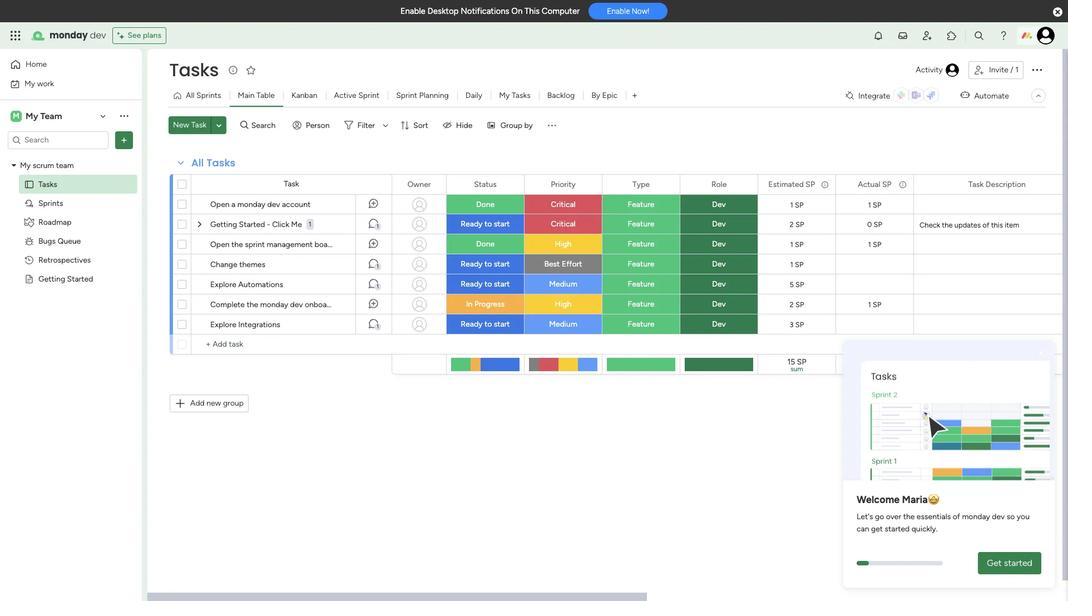 Task type: vqa. For each thing, say whether or not it's contained in the screenshot.
the bottommost 31,
no



Task type: locate. For each thing, give the bounding box(es) containing it.
my scrum team
[[20, 161, 74, 170]]

status
[[474, 180, 497, 189]]

1 2 sp from the top
[[790, 220, 805, 229]]

notifications
[[461, 6, 510, 16]]

onboarding
[[305, 300, 345, 310]]

1 vertical spatial open
[[210, 240, 230, 249]]

0 vertical spatial getting
[[210, 220, 237, 229]]

1 vertical spatial high
[[555, 299, 572, 309]]

the for complete
[[247, 300, 258, 310]]

m
[[13, 111, 19, 121]]

my left work
[[24, 79, 35, 88]]

0 sp
[[868, 220, 883, 229]]

0 horizontal spatial getting
[[38, 274, 65, 284]]

task description
[[969, 180, 1026, 189]]

1 vertical spatial started
[[67, 274, 93, 284]]

bugs
[[38, 236, 56, 246]]

0 horizontal spatial enable
[[401, 6, 426, 16]]

4 feature from the top
[[628, 259, 655, 269]]

collapse board header image
[[1035, 91, 1044, 100]]

Search in workspace field
[[23, 134, 93, 146]]

dev up -
[[267, 200, 280, 209]]

add new group
[[190, 399, 244, 408]]

team
[[56, 161, 74, 170]]

complete
[[210, 300, 245, 310]]

0 vertical spatial open
[[210, 200, 230, 209]]

2 explore from the top
[[210, 320, 236, 330]]

4 ready from the top
[[461, 320, 483, 329]]

options image
[[1031, 63, 1044, 76], [119, 134, 130, 146]]

of inside "let's go over the essentials of monday dev so you can get started quickly."
[[953, 512, 961, 522]]

6 dev from the top
[[713, 299, 726, 309]]

main
[[238, 91, 255, 100]]

dev
[[713, 200, 726, 209], [713, 219, 726, 229], [713, 239, 726, 249], [713, 259, 726, 269], [713, 279, 726, 289], [713, 299, 726, 309], [713, 320, 726, 329]]

started down retrospectives
[[67, 274, 93, 284]]

started inside button
[[1005, 558, 1033, 568]]

sp inside estimated sp field
[[806, 180, 816, 189]]

my for my tasks
[[499, 91, 510, 100]]

0 vertical spatial sprints
[[197, 91, 221, 100]]

started right get
[[1005, 558, 1033, 568]]

started
[[239, 220, 265, 229], [67, 274, 93, 284]]

1 vertical spatial getting
[[38, 274, 65, 284]]

task for task
[[284, 179, 299, 189]]

my up group by popup button
[[499, 91, 510, 100]]

task inside button
[[191, 120, 207, 130]]

1 start from the top
[[494, 219, 510, 229]]

2 sp
[[790, 220, 805, 229], [790, 300, 805, 309]]

public board image
[[24, 179, 35, 190], [24, 274, 35, 284]]

1 vertical spatial 2
[[790, 300, 794, 309]]

sprints
[[197, 91, 221, 100], [38, 198, 63, 208]]

task inside field
[[969, 180, 984, 189]]

0 horizontal spatial options image
[[119, 134, 130, 146]]

0 horizontal spatial sum
[[791, 365, 804, 373]]

all down new task button
[[191, 156, 204, 170]]

planning
[[419, 91, 449, 100]]

the right check on the right top
[[943, 221, 953, 229]]

Tasks field
[[166, 57, 222, 82]]

scrum
[[33, 161, 54, 170]]

2 open from the top
[[210, 240, 230, 249]]

by epic
[[592, 91, 618, 100]]

to
[[485, 219, 492, 229], [485, 259, 492, 269], [485, 279, 492, 289], [485, 320, 492, 329]]

1 horizontal spatial task
[[284, 179, 299, 189]]

0 horizontal spatial sprints
[[38, 198, 63, 208]]

all for all sprints
[[186, 91, 195, 100]]

the right over
[[904, 512, 915, 522]]

1 sprint from the left
[[359, 91, 380, 100]]

1 vertical spatial started
[[1005, 558, 1033, 568]]

1 ready from the top
[[461, 219, 483, 229]]

0 horizontal spatial sprint
[[359, 91, 380, 100]]

my right caret down image
[[20, 161, 31, 170]]

0 vertical spatial 2
[[790, 220, 794, 229]]

4 dev from the top
[[713, 259, 726, 269]]

1 button
[[307, 214, 314, 234], [356, 214, 392, 234], [356, 254, 392, 274], [356, 274, 392, 294], [356, 315, 392, 335]]

new task
[[173, 120, 207, 130]]

see
[[128, 31, 141, 40]]

Status field
[[472, 178, 500, 191]]

essentials
[[917, 512, 951, 522]]

medium
[[550, 279, 578, 289], [550, 320, 578, 329]]

group
[[501, 121, 523, 130]]

2 sprint from the left
[[396, 91, 418, 100]]

options image down workspace options image
[[119, 134, 130, 146]]

0 vertical spatial of
[[983, 221, 990, 229]]

task left description
[[969, 180, 984, 189]]

tasks down angle down image on the left top
[[207, 156, 236, 170]]

3 inside 3 sp sum
[[868, 357, 872, 367]]

enable left 'now!'
[[607, 7, 630, 16]]

dev left see
[[90, 29, 106, 42]]

sprint
[[245, 240, 265, 249]]

0 horizontal spatial 3
[[790, 320, 794, 329]]

by epic button
[[584, 87, 626, 105]]

dev left so on the bottom right of page
[[993, 512, 1005, 522]]

0 horizontal spatial of
[[953, 512, 961, 522]]

2 2 from the top
[[790, 300, 794, 309]]

0 vertical spatial all
[[186, 91, 195, 100]]

enable inside button
[[607, 7, 630, 16]]

tasks up the group by
[[512, 91, 531, 100]]

sprints up "roadmap"
[[38, 198, 63, 208]]

1 horizontal spatial sprint
[[396, 91, 418, 100]]

5 feature from the top
[[628, 279, 655, 289]]

2 down 5
[[790, 300, 794, 309]]

1 to from the top
[[485, 219, 492, 229]]

started left -
[[239, 220, 265, 229]]

public board image down scrum on the top of the page
[[24, 179, 35, 190]]

change themes
[[210, 260, 266, 269]]

2 done from the top
[[476, 239, 495, 249]]

by
[[525, 121, 533, 130]]

my team
[[26, 110, 62, 121]]

explore down change
[[210, 280, 236, 289]]

0 vertical spatial done
[[476, 200, 495, 209]]

my right workspace icon in the left of the page
[[26, 110, 38, 121]]

3 for 3 sp sum
[[868, 357, 872, 367]]

open a monday dev account
[[210, 200, 311, 209]]

0 vertical spatial public board image
[[24, 179, 35, 190]]

monday inside "let's go over the essentials of monday dev so you can get started quickly."
[[963, 512, 991, 522]]

1 horizontal spatial 3
[[868, 357, 872, 367]]

maria williams image
[[1038, 27, 1055, 45]]

tasks down my scrum team
[[38, 180, 57, 189]]

sum
[[791, 365, 804, 373], [869, 365, 882, 373]]

1 high from the top
[[555, 239, 572, 249]]

get
[[988, 558, 1003, 568]]

owner
[[408, 180, 431, 189]]

getting
[[210, 220, 237, 229], [38, 274, 65, 284]]

3 ready from the top
[[461, 279, 483, 289]]

go
[[876, 512, 885, 522]]

2 public board image from the top
[[24, 274, 35, 284]]

of right essentials
[[953, 512, 961, 522]]

0 horizontal spatial task
[[191, 120, 207, 130]]

1 feature from the top
[[628, 200, 655, 209]]

lottie animation element
[[844, 340, 1055, 484]]

add view image
[[633, 92, 637, 100]]

0 horizontal spatial started
[[67, 274, 93, 284]]

sum for 15
[[791, 365, 804, 373]]

inbox image
[[898, 30, 909, 41]]

my inside list box
[[20, 161, 31, 170]]

all inside field
[[191, 156, 204, 170]]

2 sp down the 5 sp
[[790, 300, 805, 309]]

click
[[272, 220, 289, 229]]

Task Description field
[[966, 178, 1029, 191]]

list box containing my scrum team
[[0, 154, 142, 439]]

monday up home button
[[50, 29, 88, 42]]

1 vertical spatial done
[[476, 239, 495, 249]]

angle down image
[[216, 121, 222, 129]]

explore
[[210, 280, 236, 289], [210, 320, 236, 330]]

2 sum from the left
[[869, 365, 882, 373]]

1 horizontal spatial started
[[239, 220, 265, 229]]

0 horizontal spatial started
[[885, 525, 910, 534]]

all down tasks 'field'
[[186, 91, 195, 100]]

sprints inside button
[[197, 91, 221, 100]]

high up best effort
[[555, 239, 572, 249]]

you
[[1017, 512, 1030, 522]]

1 public board image from the top
[[24, 179, 35, 190]]

my for my work
[[24, 79, 35, 88]]

workspace options image
[[119, 110, 130, 121]]

help image
[[999, 30, 1010, 41]]

getting for getting started - click me
[[210, 220, 237, 229]]

0 vertical spatial explore
[[210, 280, 236, 289]]

can
[[857, 525, 870, 534]]

1 horizontal spatial sprints
[[197, 91, 221, 100]]

started
[[885, 525, 910, 534], [1005, 558, 1033, 568]]

1 vertical spatial 3
[[868, 357, 872, 367]]

2 horizontal spatial task
[[969, 180, 984, 189]]

1 vertical spatial critical
[[551, 219, 576, 229]]

hide button
[[439, 116, 480, 134]]

priority
[[551, 180, 576, 189]]

sp inside 15 sp sum
[[798, 357, 807, 367]]

2 sp down estimated sp field
[[790, 220, 805, 229]]

Priority field
[[548, 178, 579, 191]]

the for check
[[943, 221, 953, 229]]

welcome
[[857, 494, 900, 506]]

my inside workspace selection element
[[26, 110, 38, 121]]

0 vertical spatial critical
[[551, 200, 576, 209]]

enable now!
[[607, 7, 650, 16]]

2 high from the top
[[555, 299, 572, 309]]

over
[[887, 512, 902, 522]]

0 vertical spatial high
[[555, 239, 572, 249]]

arrow down image
[[379, 119, 393, 132]]

ready to start
[[461, 219, 510, 229], [461, 259, 510, 269], [461, 279, 510, 289], [461, 320, 510, 329]]

autopilot image
[[961, 88, 970, 102]]

All Tasks field
[[189, 156, 238, 170]]

1 sum from the left
[[791, 365, 804, 373]]

sp inside actual sp "field"
[[883, 180, 892, 189]]

0 vertical spatial medium
[[550, 279, 578, 289]]

1 vertical spatial of
[[953, 512, 961, 522]]

1 horizontal spatial enable
[[607, 7, 630, 16]]

my tasks button
[[491, 87, 539, 105]]

sum inside 3 sp sum
[[869, 365, 882, 373]]

management
[[267, 240, 313, 249]]

high
[[555, 239, 572, 249], [555, 299, 572, 309]]

progress bar
[[857, 561, 870, 566]]

sprints down tasks 'field'
[[197, 91, 221, 100]]

getting inside list box
[[38, 274, 65, 284]]

tasks up all sprints button
[[169, 57, 219, 82]]

open left the a
[[210, 200, 230, 209]]

6 feature from the top
[[628, 299, 655, 309]]

description
[[986, 180, 1026, 189]]

started inside "let's go over the essentials of monday dev so you can get started quickly."
[[885, 525, 910, 534]]

1 explore from the top
[[210, 280, 236, 289]]

3 sp sum
[[868, 357, 883, 373]]

explore down complete
[[210, 320, 236, 330]]

4 start from the top
[[494, 320, 510, 329]]

0 vertical spatial options image
[[1031, 63, 1044, 76]]

high down best effort
[[555, 299, 572, 309]]

3 feature from the top
[[628, 239, 655, 249]]

item
[[1005, 221, 1020, 229]]

apps image
[[947, 30, 958, 41]]

5
[[790, 280, 794, 289]]

daily button
[[457, 87, 491, 105]]

started down over
[[885, 525, 910, 534]]

task up account
[[284, 179, 299, 189]]

sprint left planning
[[396, 91, 418, 100]]

getting down the a
[[210, 220, 237, 229]]

let's
[[857, 512, 874, 522]]

of left this
[[983, 221, 990, 229]]

0 vertical spatial 2 sp
[[790, 220, 805, 229]]

dapulse integrations image
[[846, 92, 854, 100]]

1 2 from the top
[[790, 220, 794, 229]]

started for getting started - click me
[[239, 220, 265, 229]]

active sprint button
[[326, 87, 388, 105]]

monday left so on the bottom right of page
[[963, 512, 991, 522]]

1 open from the top
[[210, 200, 230, 209]]

options image right /
[[1031, 63, 1044, 76]]

active
[[334, 91, 357, 100]]

activity button
[[912, 61, 965, 79]]

1 horizontal spatial getting
[[210, 220, 237, 229]]

1 horizontal spatial started
[[1005, 558, 1033, 568]]

task
[[191, 120, 207, 130], [284, 179, 299, 189], [969, 180, 984, 189]]

1 sp
[[791, 201, 804, 209], [869, 201, 882, 209], [791, 240, 804, 249], [869, 240, 882, 249], [791, 260, 804, 269], [869, 300, 882, 309]]

open up change
[[210, 240, 230, 249]]

my tasks
[[499, 91, 531, 100]]

start
[[494, 219, 510, 229], [494, 259, 510, 269], [494, 279, 510, 289], [494, 320, 510, 329]]

the down explore automations
[[247, 300, 258, 310]]

0 vertical spatial 3
[[790, 320, 794, 329]]

public board image left getting started
[[24, 274, 35, 284]]

sprint inside sprint planning button
[[396, 91, 418, 100]]

list box
[[0, 154, 142, 439]]

Estimated SP field
[[766, 178, 818, 191]]

sp
[[806, 180, 816, 189], [883, 180, 892, 189], [795, 201, 804, 209], [873, 201, 882, 209], [796, 220, 805, 229], [874, 220, 883, 229], [795, 240, 804, 249], [873, 240, 882, 249], [795, 260, 804, 269], [796, 280, 805, 289], [796, 300, 805, 309], [873, 300, 882, 309], [796, 320, 805, 329], [798, 357, 807, 367], [874, 357, 883, 367]]

workspace image
[[11, 110, 22, 122]]

task right 'new'
[[191, 120, 207, 130]]

Role field
[[709, 178, 730, 191]]

1 vertical spatial public board image
[[24, 274, 35, 284]]

1 horizontal spatial options image
[[1031, 63, 1044, 76]]

2 down estimated sp field
[[790, 220, 794, 229]]

0 vertical spatial started
[[885, 525, 910, 534]]

1 vertical spatial 2 sp
[[790, 300, 805, 309]]

1 vertical spatial medium
[[550, 320, 578, 329]]

open the sprint management board
[[210, 240, 335, 249]]

0 vertical spatial started
[[239, 220, 265, 229]]

getting down retrospectives
[[38, 274, 65, 284]]

integrations
[[238, 320, 280, 330]]

notifications image
[[873, 30, 885, 41]]

enable left desktop
[[401, 6, 426, 16]]

1 vertical spatial explore
[[210, 320, 236, 330]]

2 start from the top
[[494, 259, 510, 269]]

themes
[[239, 260, 266, 269]]

all inside button
[[186, 91, 195, 100]]

home button
[[7, 56, 120, 73]]

option
[[0, 155, 142, 158]]

sprint
[[359, 91, 380, 100], [396, 91, 418, 100]]

the
[[943, 221, 953, 229], [232, 240, 243, 249], [247, 300, 258, 310], [904, 512, 915, 522]]

0
[[868, 220, 872, 229]]

1 button for explore integrations
[[356, 315, 392, 335]]

1 vertical spatial all
[[191, 156, 204, 170]]

getting for getting started
[[38, 274, 65, 284]]

1 horizontal spatial sum
[[869, 365, 882, 373]]

sprint right the active
[[359, 91, 380, 100]]

2 feature from the top
[[628, 219, 655, 229]]

new task button
[[169, 116, 211, 134]]

sum inside 15 sp sum
[[791, 365, 804, 373]]

monday down automations
[[260, 300, 288, 310]]

2 ready to start from the top
[[461, 259, 510, 269]]

caret down image
[[12, 161, 16, 169]]

the left sprint
[[232, 240, 243, 249]]

close image
[[1037, 348, 1048, 359]]

hide
[[456, 121, 473, 130]]



Task type: describe. For each thing, give the bounding box(es) containing it.
1 medium from the top
[[550, 279, 578, 289]]

explore for explore automations
[[210, 280, 236, 289]]

3 start from the top
[[494, 279, 510, 289]]

type
[[633, 180, 650, 189]]

1 button for explore automations
[[356, 274, 392, 294]]

updates
[[955, 221, 981, 229]]

15
[[788, 357, 796, 367]]

3 dev from the top
[[713, 239, 726, 249]]

invite / 1 button
[[969, 61, 1024, 79]]

sort
[[414, 121, 429, 130]]

show board description image
[[227, 65, 240, 76]]

1 button for change themes
[[356, 254, 392, 274]]

flow
[[347, 300, 362, 310]]

open for open a monday dev account
[[210, 200, 230, 209]]

2 2 sp from the top
[[790, 300, 805, 309]]

backlog button
[[539, 87, 584, 105]]

/
[[1011, 65, 1014, 75]]

table
[[257, 91, 275, 100]]

new
[[173, 120, 189, 130]]

public board image for tasks
[[24, 179, 35, 190]]

my for my team
[[26, 110, 38, 121]]

desktop
[[428, 6, 459, 16]]

1 horizontal spatial of
[[983, 221, 990, 229]]

get
[[872, 525, 884, 534]]

dev left onboarding
[[290, 300, 303, 310]]

2 dev from the top
[[713, 219, 726, 229]]

see plans button
[[113, 27, 166, 44]]

15 sp sum
[[788, 357, 807, 373]]

5 dev from the top
[[713, 279, 726, 289]]

search everything image
[[974, 30, 985, 41]]

tasks inside button
[[512, 91, 531, 100]]

tasks inside field
[[207, 156, 236, 170]]

dev inside "let's go over the essentials of monday dev so you can get started quickly."
[[993, 512, 1005, 522]]

group by
[[501, 121, 533, 130]]

board
[[315, 240, 335, 249]]

all sprints button
[[169, 87, 230, 105]]

3 for 3 sp
[[790, 320, 794, 329]]

the for open
[[232, 240, 243, 249]]

1 ready to start from the top
[[461, 219, 510, 229]]

Search field
[[249, 117, 282, 133]]

in progress
[[466, 299, 505, 309]]

the inside "let's go over the essentials of monday dev so you can get started quickly."
[[904, 512, 915, 522]]

sp inside 3 sp sum
[[874, 357, 883, 367]]

check
[[920, 221, 941, 229]]

role
[[712, 180, 727, 189]]

automate
[[975, 91, 1010, 100]]

my work
[[24, 79, 54, 88]]

kanban button
[[283, 87, 326, 105]]

lottie animation image
[[844, 345, 1055, 484]]

public board image for getting started
[[24, 274, 35, 284]]

workspace selection element
[[11, 109, 64, 123]]

7 feature from the top
[[628, 320, 655, 329]]

group by button
[[483, 116, 540, 134]]

effort
[[562, 259, 583, 269]]

dapulse close image
[[1054, 7, 1063, 18]]

all for all tasks
[[191, 156, 204, 170]]

Actual SP field
[[856, 178, 895, 191]]

home
[[26, 60, 47, 69]]

1 inside invite / 1 "button"
[[1016, 65, 1019, 75]]

epic
[[603, 91, 618, 100]]

getting started - click me
[[210, 220, 302, 229]]

2 to from the top
[[485, 259, 492, 269]]

4 ready to start from the top
[[461, 320, 510, 329]]

integrate
[[859, 91, 891, 100]]

retrospectives
[[38, 255, 91, 265]]

4 to from the top
[[485, 320, 492, 329]]

main table
[[238, 91, 275, 100]]

started for getting started
[[67, 274, 93, 284]]

+ Add task text field
[[197, 338, 387, 351]]

-
[[267, 220, 270, 229]]

1 critical from the top
[[551, 200, 576, 209]]

1 done from the top
[[476, 200, 495, 209]]

estimated
[[769, 180, 804, 189]]

so
[[1007, 512, 1016, 522]]

3 to from the top
[[485, 279, 492, 289]]

1 dev from the top
[[713, 200, 726, 209]]

3 sp
[[790, 320, 805, 329]]

enable for enable desktop notifications on this computer
[[401, 6, 426, 16]]

add new group button
[[170, 395, 249, 412]]

menu image
[[547, 120, 558, 131]]

add to favorites image
[[246, 64, 257, 75]]

explore automations
[[210, 280, 283, 289]]

2 critical from the top
[[551, 219, 576, 229]]

backlog
[[548, 91, 575, 100]]

quickly.
[[912, 525, 938, 534]]

person
[[306, 121, 330, 130]]

invite / 1
[[990, 65, 1019, 75]]

task for task description
[[969, 180, 984, 189]]

explore integrations
[[210, 320, 280, 330]]

all sprints
[[186, 91, 221, 100]]

all tasks
[[191, 156, 236, 170]]

sum for 3
[[869, 365, 882, 373]]

invite members image
[[922, 30, 934, 41]]

2 ready from the top
[[461, 259, 483, 269]]

Owner field
[[405, 178, 434, 191]]

v2 search image
[[241, 119, 249, 132]]

explore for explore integrations
[[210, 320, 236, 330]]

enable now! button
[[589, 3, 668, 20]]

1 vertical spatial options image
[[119, 134, 130, 146]]

column information image
[[899, 180, 908, 189]]

computer
[[542, 6, 580, 16]]

3 ready to start from the top
[[461, 279, 510, 289]]

see plans
[[128, 31, 161, 40]]

monday right the a
[[237, 200, 266, 209]]

kanban
[[292, 91, 318, 100]]

get started button
[[979, 552, 1042, 574]]

1 vertical spatial sprints
[[38, 198, 63, 208]]

best
[[545, 259, 560, 269]]

team
[[40, 110, 62, 121]]

sprint planning button
[[388, 87, 457, 105]]

me
[[291, 220, 302, 229]]

group
[[223, 399, 244, 408]]

open for open the sprint management board
[[210, 240, 230, 249]]

on
[[512, 6, 523, 16]]

column information image
[[821, 180, 830, 189]]

2 medium from the top
[[550, 320, 578, 329]]

7 dev from the top
[[713, 320, 726, 329]]

invite
[[990, 65, 1009, 75]]

activity
[[916, 65, 944, 75]]

Type field
[[630, 178, 653, 191]]

my for my scrum team
[[20, 161, 31, 170]]

sprint inside active sprint 'button'
[[359, 91, 380, 100]]

welcome maria🤩
[[857, 494, 940, 506]]

enable for enable now!
[[607, 7, 630, 16]]

monday dev
[[50, 29, 106, 42]]

enable desktop notifications on this computer
[[401, 6, 580, 16]]

by
[[592, 91, 601, 100]]

actual
[[859, 180, 881, 189]]

main table button
[[230, 87, 283, 105]]

1 button for getting started - click me
[[356, 214, 392, 234]]

this
[[992, 221, 1004, 229]]

select product image
[[10, 30, 21, 41]]

account
[[282, 200, 311, 209]]

my work button
[[7, 75, 120, 93]]

automations
[[238, 280, 283, 289]]

progress
[[475, 299, 505, 309]]



